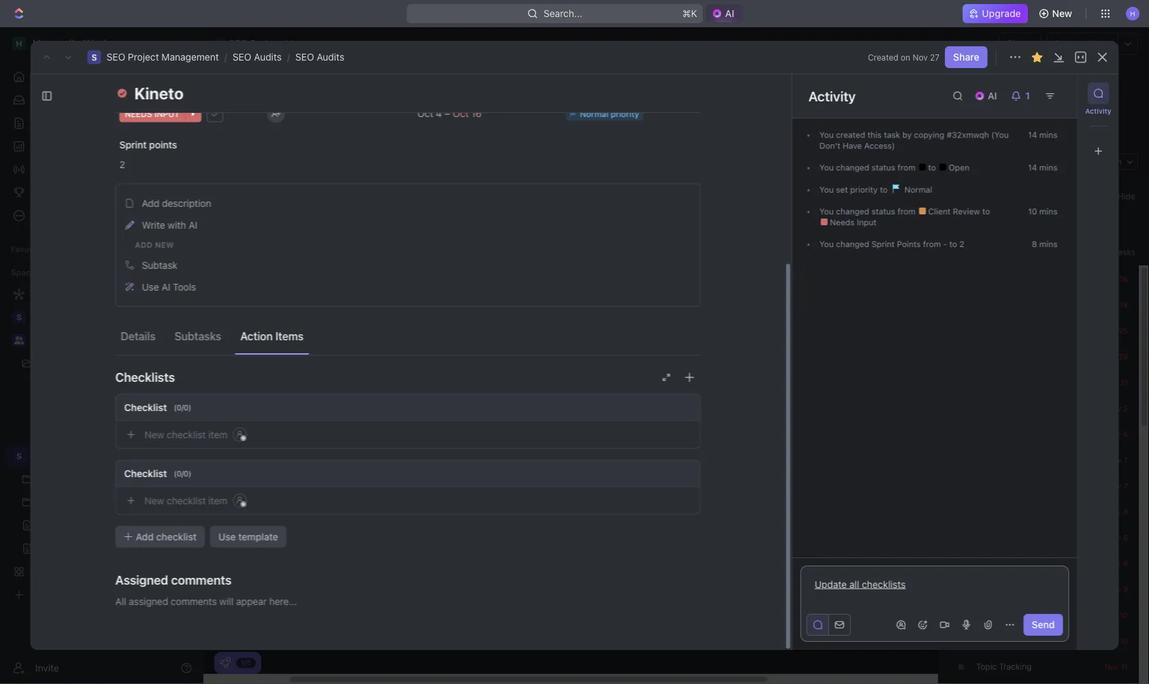 Task type: locate. For each thing, give the bounding box(es) containing it.
0 vertical spatial ai button
[[707, 4, 743, 23]]

1 horizontal spatial s
[[92, 52, 97, 62]]

you
[[820, 130, 834, 140], [820, 163, 834, 172], [820, 185, 834, 194], [820, 207, 834, 216], [820, 239, 834, 249]]

1 horizontal spatial 2
[[960, 239, 965, 249]]

14 down customize 'button'
[[1029, 163, 1038, 172]]

keyword for keyword tracking
[[977, 610, 1010, 620]]

1 vertical spatial nov 10
[[1104, 637, 1129, 645]]

spaces
[[11, 268, 40, 277]]

update left url on the bottom right
[[977, 558, 1005, 568]]

0 horizontal spatial management
[[89, 450, 148, 462]]

automations button
[[1048, 33, 1119, 54]]

4 you from the top
[[820, 207, 834, 216]]

1 vertical spatial 16
[[1120, 274, 1129, 283]]

kineto
[[134, 83, 183, 103]]

0 horizontal spatial audits
[[254, 51, 282, 63]]

0 horizontal spatial s
[[16, 451, 22, 461]]

#32xmwqh (you don't have access)
[[820, 130, 1009, 150]]

from for needs input
[[898, 207, 916, 216]]

with
[[167, 220, 186, 231]]

audits
[[254, 51, 282, 63], [317, 51, 345, 63]]

task sidebar navigation tab list
[[1084, 82, 1114, 162]]

1 vertical spatial use
[[218, 531, 236, 543]]

2 mins from the top
[[1040, 163, 1058, 172]]

priority inside task sidebar content section
[[851, 185, 878, 194]]

1 vertical spatial ai button
[[970, 85, 1006, 107]]

seo project management, , element inside sidebar navigation
[[12, 449, 26, 463]]

oct left 29
[[1104, 352, 1117, 361]]

status for open
[[872, 163, 896, 172]]

activity
[[809, 88, 856, 104], [1086, 107, 1112, 115]]

add up write
[[142, 198, 159, 209]]

0 horizontal spatial activity
[[809, 88, 856, 104]]

1 horizontal spatial sprint
[[872, 239, 895, 249]]

1 nov 10 from the top
[[1104, 611, 1129, 620]]

sidebar navigation
[[0, 27, 204, 684]]

1 vertical spatial priority
[[851, 185, 878, 194]]

8 mins
[[1033, 239, 1058, 249]]

1 vertical spatial 10
[[1121, 611, 1129, 620]]

priority right set
[[851, 185, 878, 194]]

action items
[[240, 330, 303, 343]]

pencil image
[[125, 221, 134, 230]]

from up normal
[[898, 163, 916, 172]]

14 right (you
[[1029, 130, 1038, 140]]

add description
[[142, 198, 211, 209]]

16 right –
[[471, 108, 482, 120]]

changed status from down access)
[[834, 163, 918, 172]]

2 changed status from from the top
[[834, 207, 918, 216]]

2 changed from the top
[[837, 207, 870, 216]]

checklist down checklists
[[124, 402, 167, 413]]

0 vertical spatial sprint
[[119, 139, 146, 150]]

new up automations
[[1053, 8, 1073, 19]]

use inside button
[[142, 281, 159, 293]]

s for "seo project management" link to the top
[[92, 52, 97, 62]]

checklist inside button
[[156, 531, 196, 543]]

find
[[977, 584, 993, 594]]

management for seo project management
[[89, 450, 148, 462]]

2
[[119, 159, 125, 170], [960, 239, 965, 249], [1124, 404, 1129, 413]]

0 horizontal spatial 16
[[471, 108, 482, 120]]

oct 31
[[1106, 378, 1129, 387]]

action
[[240, 330, 273, 343]]

1 (0/0) from the top
[[174, 403, 191, 412]]

1 horizontal spatial seo project management, , element
[[87, 50, 101, 64]]

1 item from the top
[[208, 429, 227, 441]]

0 horizontal spatial needs
[[125, 110, 152, 119]]

seo
[[229, 38, 248, 49], [107, 51, 125, 63], [233, 51, 252, 63], [296, 51, 314, 63], [33, 450, 52, 462]]

mins up overdue
[[1040, 207, 1058, 216]]

to right -
[[950, 239, 958, 249]]

1 vertical spatial changed
[[837, 207, 870, 216]]

created this task by copying
[[834, 130, 947, 140]]

1 new checklist item from the top
[[144, 429, 227, 441]]

0 horizontal spatial new
[[155, 241, 174, 250]]

oct right –
[[453, 108, 469, 120]]

0 vertical spatial changed status from
[[834, 163, 918, 172]]

0 vertical spatial comments
[[171, 573, 231, 588]]

1 horizontal spatial activity
[[1086, 107, 1112, 115]]

0 vertical spatial 14
[[1029, 130, 1038, 140]]

0 vertical spatial status
[[872, 163, 896, 172]]

2 up 6
[[1124, 404, 1129, 413]]

2 7 from the top
[[1125, 481, 1129, 490]]

keyword up the topic
[[977, 636, 1010, 646]]

0 vertical spatial by
[[903, 130, 912, 140]]

update
[[977, 558, 1005, 568], [815, 579, 847, 590]]

1 vertical spatial management
[[162, 51, 219, 63]]

oct left 25
[[1105, 326, 1117, 335]]

oct left 31
[[1106, 378, 1118, 387]]

add checklist
[[135, 531, 196, 543]]

2 right -
[[960, 239, 965, 249]]

1 vertical spatial checklist
[[124, 468, 167, 479]]

5 you from the top
[[820, 239, 834, 249]]

1 vertical spatial needs
[[831, 218, 855, 227]]

tree
[[5, 283, 197, 606]]

18
[[1120, 300, 1129, 309]]

1 vertical spatial 14 mins
[[1029, 163, 1058, 172]]

25
[[1120, 326, 1129, 335]]

0 vertical spatial seo project management link
[[107, 51, 219, 63]]

2 horizontal spatial seo project management, , element
[[215, 38, 226, 49]]

by right task
[[903, 130, 912, 140]]

to left open
[[929, 163, 939, 172]]

s
[[218, 39, 223, 47], [92, 52, 97, 62], [16, 451, 22, 461]]

project inside sidebar navigation
[[54, 450, 86, 462]]

0 vertical spatial 10
[[1029, 207, 1038, 216]]

seo project management, , element
[[215, 38, 226, 49], [87, 50, 101, 64], [12, 449, 26, 463]]

priority for set
[[851, 185, 878, 194]]

1 vertical spatial nov 8
[[1108, 533, 1129, 542]]

needs input down kineto
[[125, 110, 179, 119]]

1 vertical spatial item
[[208, 495, 227, 507]]

update inside task sidebar content section
[[815, 579, 847, 590]]

2 status from the top
[[872, 207, 896, 216]]

ai button left 1
[[970, 85, 1006, 107]]

1 vertical spatial share
[[954, 51, 980, 63]]

add left task
[[1052, 87, 1070, 99]]

10 inside task sidebar content section
[[1029, 207, 1038, 216]]

share for the rightmost share button
[[1008, 38, 1034, 49]]

1 horizontal spatial share
[[1008, 38, 1034, 49]]

topics
[[1110, 584, 1133, 594]]

2 horizontal spatial management
[[285, 38, 344, 49]]

(0/0) up add checklist
[[174, 469, 191, 478]]

oct for oct 25
[[1105, 326, 1117, 335]]

2 audits from the left
[[317, 51, 345, 63]]

use left template
[[218, 531, 236, 543]]

comments down assigned comments
[[171, 596, 217, 607]]

0 vertical spatial activity
[[809, 88, 856, 104]]

new down checklists
[[144, 429, 164, 441]]

11
[[1122, 662, 1129, 671]]

new left the meta
[[994, 455, 1010, 464]]

1 status from the top
[[872, 163, 896, 172]]

share down upgrade
[[1008, 38, 1034, 49]]

share button right the 27
[[946, 46, 988, 68]]

new up add checklist button
[[144, 495, 164, 507]]

2 seo audits link from the left
[[296, 51, 345, 63]]

add up assigned
[[135, 531, 154, 543]]

10 up overdue
[[1029, 207, 1038, 216]]

activity down task
[[1086, 107, 1112, 115]]

2 item from the top
[[208, 495, 227, 507]]

team space link
[[33, 330, 195, 351]]

1 horizontal spatial /
[[287, 51, 290, 63]]

1 changed from the top
[[837, 163, 870, 172]]

share button down upgrade
[[1000, 33, 1042, 54]]

0 vertical spatial update
[[977, 558, 1005, 568]]

2 inside dropdown button
[[119, 159, 125, 170]]

1 vertical spatial needs input
[[828, 218, 877, 227]]

1 horizontal spatial ai button
[[970, 85, 1006, 107]]

comments up all assigned comments will appear here...
[[171, 573, 231, 588]]

oct 25
[[1105, 326, 1129, 335]]

priority right the normal
[[611, 109, 639, 119]]

add for add new
[[135, 241, 152, 250]]

input down the set priority to
[[858, 218, 877, 227]]

project
[[250, 38, 282, 49], [128, 51, 159, 63], [54, 450, 86, 462]]

2 vertical spatial seo project management, , element
[[12, 449, 26, 463]]

0 horizontal spatial update
[[815, 579, 847, 590]]

oct for oct 18
[[1105, 300, 1118, 309]]

use down subtask
[[142, 281, 159, 293]]

1 audits from the left
[[254, 51, 282, 63]]

0 vertical spatial nov 8
[[1108, 507, 1129, 516]]

1 vertical spatial 2
[[960, 239, 965, 249]]

1 vertical spatial 7
[[1125, 481, 1129, 490]]

add inside "button"
[[142, 198, 159, 209]]

input inside the needs input dropdown button
[[154, 110, 179, 119]]

2 14 mins from the top
[[1029, 163, 1058, 172]]

ai right the ⌘k
[[726, 8, 735, 19]]

nov 10 down nov 9
[[1104, 611, 1129, 620]]

needs input down the set priority to
[[828, 218, 877, 227]]

ai right with
[[188, 220, 197, 231]]

10 down the 9
[[1121, 611, 1129, 620]]

0 vertical spatial 14 mins
[[1029, 130, 1058, 140]]

1 vertical spatial update
[[815, 579, 847, 590]]

by inside task sidebar content section
[[903, 130, 912, 140]]

share right the 27
[[954, 51, 980, 63]]

keyword
[[977, 610, 1010, 620], [977, 636, 1010, 646]]

add down write
[[135, 241, 152, 250]]

s inside s seo project management
[[218, 39, 223, 47]]

on
[[901, 52, 911, 62]]

write with ai button
[[120, 214, 696, 236]]

by right sort
[[971, 247, 980, 256]]

checklist (0/0) down checklists
[[124, 402, 191, 413]]

0 vertical spatial 2
[[119, 159, 125, 170]]

oct 29
[[1104, 352, 1129, 361]]

mins down customize 'button'
[[1040, 163, 1058, 172]]

use inside use template "button"
[[218, 531, 236, 543]]

subtask button
[[120, 255, 696, 276]]

tree inside sidebar navigation
[[5, 283, 197, 606]]

deck
[[1046, 636, 1066, 646]]

2 vertical spatial nov 8
[[1108, 559, 1129, 568]]

created
[[869, 52, 899, 62]]

0 vertical spatial share
[[1008, 38, 1034, 49]]

0 horizontal spatial share
[[954, 51, 980, 63]]

0 vertical spatial priority
[[611, 109, 639, 119]]

new inside button
[[1053, 8, 1073, 19]]

2 horizontal spatial 2
[[1124, 404, 1129, 413]]

0 horizontal spatial input
[[154, 110, 179, 119]]

user group image
[[14, 336, 24, 345]]

oct left the "18"
[[1105, 300, 1118, 309]]

invite
[[35, 662, 59, 674]]

1 horizontal spatial management
[[162, 51, 219, 63]]

2 vertical spatial project
[[54, 450, 86, 462]]

seo project management, , element for the bottommost "seo project management" link
[[12, 449, 26, 463]]

docs
[[33, 117, 55, 129]]

1 horizontal spatial 16
[[1120, 274, 1129, 283]]

ai inside dropdown button
[[989, 90, 998, 101]]

ai button right the ⌘k
[[707, 4, 743, 23]]

1 14 from the top
[[1029, 130, 1038, 140]]

3 mins from the top
[[1040, 207, 1058, 216]]

14 for changed status from
[[1029, 163, 1038, 172]]

7
[[1125, 455, 1129, 464], [1125, 481, 1129, 490]]

by
[[903, 130, 912, 140], [971, 247, 980, 256]]

priority
[[611, 109, 639, 119], [851, 185, 878, 194]]

2 vertical spatial s
[[16, 451, 22, 461]]

needs down 'status'
[[125, 110, 152, 119]]

seo inside sidebar navigation
[[33, 450, 52, 462]]

use for use template
[[218, 531, 236, 543]]

2 vertical spatial from
[[924, 239, 942, 249]]

1 / from the left
[[225, 51, 227, 63]]

share button
[[1000, 33, 1042, 54], [946, 46, 988, 68]]

set
[[837, 185, 849, 194]]

mins down add task button
[[1040, 130, 1058, 140]]

add checklist button
[[115, 526, 205, 548]]

0 vertical spatial nov 7
[[1108, 455, 1129, 464]]

10 up 11
[[1121, 637, 1129, 645]]

client review
[[927, 207, 983, 216]]

1 horizontal spatial priority
[[851, 185, 878, 194]]

1 horizontal spatial seo audits link
[[296, 51, 345, 63]]

1 horizontal spatial needs
[[831, 218, 855, 227]]

0 horizontal spatial project
[[54, 450, 86, 462]]

comments
[[171, 573, 231, 588], [171, 596, 217, 607]]

(you
[[992, 130, 1009, 140]]

2 14 from the top
[[1029, 163, 1038, 172]]

1 horizontal spatial input
[[858, 218, 877, 227]]

tools
[[173, 281, 196, 293]]

assigned comments button
[[115, 564, 701, 597]]

0 vertical spatial checklist (0/0)
[[124, 402, 191, 413]]

use ai tools button
[[120, 276, 696, 298]]

add for add new meta descriptions
[[977, 455, 992, 464]]

0 vertical spatial 7
[[1125, 455, 1129, 464]]

9
[[1124, 585, 1129, 594]]

2 keyword from the top
[[977, 636, 1010, 646]]

needs down set
[[831, 218, 855, 227]]

send
[[1033, 619, 1056, 630]]

from left -
[[924, 239, 942, 249]]

1 14 mins from the top
[[1029, 130, 1058, 140]]

1 keyword from the top
[[977, 610, 1010, 620]]

oct left 4 at left
[[417, 108, 433, 120]]

nov
[[913, 52, 928, 62], [1108, 404, 1122, 413], [1108, 430, 1122, 438], [1108, 455, 1122, 464], [1108, 481, 1122, 490], [1108, 507, 1122, 516], [1108, 533, 1122, 542], [1108, 559, 1122, 568], [1108, 585, 1122, 594], [1104, 611, 1118, 620], [1104, 637, 1118, 645], [1106, 662, 1120, 671]]

2 checklist (0/0) from the top
[[124, 468, 191, 479]]

add for add task
[[1052, 87, 1070, 99]]

1 vertical spatial s
[[92, 52, 97, 62]]

mins down overdue
[[1040, 239, 1058, 249]]

1 vertical spatial new
[[994, 455, 1010, 464]]

review
[[954, 207, 981, 216]]

ai button
[[707, 4, 743, 23], [970, 85, 1006, 107]]

client
[[929, 207, 951, 216]]

management
[[285, 38, 344, 49], [162, 51, 219, 63], [89, 450, 148, 462]]

2 down the dashboards link
[[119, 159, 125, 170]]

item
[[208, 429, 227, 441], [208, 495, 227, 507]]

0 horizontal spatial priority
[[611, 109, 639, 119]]

onboarding checklist button image
[[220, 658, 231, 669]]

checklists
[[115, 370, 175, 385]]

14 mins down customize 'button'
[[1029, 163, 1058, 172]]

status down access)
[[872, 163, 896, 172]]

0 vertical spatial nov 10
[[1104, 611, 1129, 620]]

priority inside dropdown button
[[611, 109, 639, 119]]

2 horizontal spatial project
[[250, 38, 282, 49]]

0 vertical spatial project
[[250, 38, 282, 49]]

automations
[[1055, 38, 1112, 49]]

keyword down find
[[977, 610, 1010, 620]]

management inside sidebar navigation
[[89, 450, 148, 462]]

nov 10
[[1104, 611, 1129, 620], [1104, 637, 1129, 645]]

1 vertical spatial input
[[858, 218, 877, 227]]

subtask
[[142, 260, 177, 271]]

add task button
[[1043, 82, 1101, 104]]

tree containing team space
[[5, 283, 197, 606]]

status down the set priority to
[[872, 207, 896, 216]]

2 (0/0) from the top
[[174, 469, 191, 478]]

nov 8
[[1108, 507, 1129, 516], [1108, 533, 1129, 542], [1108, 559, 1129, 568]]

0 horizontal spatial seo project management, , element
[[12, 449, 26, 463]]

1 changed status from from the top
[[834, 163, 918, 172]]

activity up created
[[809, 88, 856, 104]]

1 horizontal spatial audits
[[317, 51, 345, 63]]

add for add description
[[142, 198, 159, 209]]

16 up the "18"
[[1120, 274, 1129, 283]]

add left the meta
[[977, 455, 992, 464]]

0 vertical spatial checklist
[[124, 402, 167, 413]]

14 mins down 1
[[1029, 130, 1058, 140]]

1 vertical spatial new checklist item
[[144, 495, 227, 507]]

update left all
[[815, 579, 847, 590]]

(0/0) down checklists
[[174, 403, 191, 412]]

dashboards
[[33, 141, 86, 152]]

2 vertical spatial management
[[89, 450, 148, 462]]

add for add checklist
[[135, 531, 154, 543]]

14
[[1029, 130, 1038, 140], [1029, 163, 1038, 172]]

oct for oct 4 – oct 16
[[417, 108, 433, 120]]

1 horizontal spatial by
[[971, 247, 980, 256]]

1 horizontal spatial update
[[977, 558, 1005, 568]]

new up subtask
[[155, 241, 174, 250]]

created on nov 27
[[869, 52, 940, 62]]

points
[[149, 139, 177, 150]]

1 vertical spatial seo project management link
[[33, 445, 195, 467]]

oct up the oct 18 on the right of page
[[1105, 274, 1118, 283]]

1 vertical spatial activity
[[1086, 107, 1112, 115]]

0 horizontal spatial use
[[142, 281, 159, 293]]

2 button
[[115, 153, 253, 177]]

14 mins
[[1029, 130, 1058, 140], [1029, 163, 1058, 172]]

0 vertical spatial input
[[154, 110, 179, 119]]

checklist (0/0) up add checklist button
[[124, 468, 191, 479]]

search button
[[914, 123, 968, 142]]

1 vertical spatial nov 7
[[1108, 481, 1129, 490]]

input down kineto
[[154, 110, 179, 119]]

subtasks button
[[169, 324, 227, 349]]

ai left the 1 dropdown button
[[989, 90, 998, 101]]

changed status from down the set priority to
[[834, 207, 918, 216]]

new for add new meta descriptions
[[994, 455, 1010, 464]]

s inside sidebar navigation
[[16, 451, 22, 461]]

oct 18
[[1105, 300, 1129, 309]]

from down normal
[[898, 207, 916, 216]]

0 horizontal spatial seo audits link
[[233, 51, 282, 63]]

1 button
[[1006, 85, 1040, 107]]

1 checklist (0/0) from the top
[[124, 402, 191, 413]]

subtasks
[[174, 330, 221, 343]]

share for the leftmost share button
[[954, 51, 980, 63]]

1 horizontal spatial use
[[218, 531, 236, 543]]

52 tasks
[[1103, 247, 1136, 257]]

0 vertical spatial changed
[[837, 163, 870, 172]]

nov 10 up nov 11
[[1104, 637, 1129, 645]]

31
[[1121, 378, 1129, 387]]

27
[[931, 52, 940, 62]]

3 changed from the top
[[837, 239, 870, 249]]

management for seo project management / seo audits / seo audits
[[162, 51, 219, 63]]

0 horizontal spatial 2
[[119, 159, 125, 170]]

needs input inside task sidebar content section
[[828, 218, 877, 227]]

1 horizontal spatial needs input
[[828, 218, 877, 227]]

seo project management
[[33, 450, 148, 462]]

2 nov 10 from the top
[[1104, 637, 1129, 645]]

add new
[[135, 241, 174, 250]]

checklist down seo project management
[[124, 468, 167, 479]]

1 vertical spatial from
[[898, 207, 916, 216]]

1 vertical spatial (0/0)
[[174, 469, 191, 478]]

add task
[[1052, 87, 1093, 99]]



Task type: describe. For each thing, give the bounding box(es) containing it.
home link
[[5, 66, 197, 88]]

competition
[[1062, 584, 1108, 594]]

14 for created this task by copying
[[1029, 130, 1038, 140]]

topic
[[977, 662, 998, 671]]

2 vertical spatial 2
[[1124, 404, 1129, 413]]

needs inside task sidebar content section
[[831, 218, 855, 227]]

1 vertical spatial checklist
[[167, 495, 206, 507]]

keyword tracking
[[977, 610, 1043, 620]]

6
[[1124, 430, 1129, 438]]

assigned
[[129, 596, 168, 607]]

sprint inside task sidebar content section
[[872, 239, 895, 249]]

52
[[1103, 247, 1113, 257]]

1 checklist from the top
[[124, 402, 167, 413]]

find competitors' low-competition topics
[[977, 584, 1133, 594]]

1 nov 8 from the top
[[1108, 507, 1129, 516]]

2 inside task sidebar content section
[[960, 239, 965, 249]]

created
[[837, 130, 866, 140]]

status for needs input
[[872, 207, 896, 216]]

#32xmwqh
[[947, 130, 990, 140]]

2 nov 8 from the top
[[1108, 533, 1129, 542]]

search
[[932, 126, 963, 138]]

hide
[[1119, 192, 1136, 201]]

ai left tools
[[161, 281, 170, 293]]

docs link
[[5, 112, 197, 134]]

0 vertical spatial seo project management, , element
[[215, 38, 226, 49]]

customize
[[1034, 126, 1082, 138]]

priority for normal
[[611, 109, 639, 119]]

3 you from the top
[[820, 185, 834, 194]]

constructfluent
[[181, 208, 241, 218]]

add new meta descriptions
[[977, 455, 1081, 464]]

0 vertical spatial management
[[285, 38, 344, 49]]

use ai tools
[[142, 281, 196, 293]]

2 you from the top
[[820, 163, 834, 172]]

changed for open
[[837, 163, 870, 172]]

new button
[[1034, 3, 1081, 25]]

14 mins for changed status from
[[1029, 163, 1058, 172]]

10 for keyword strategy deck
[[1121, 637, 1129, 645]]

8 inside task sidebar content section
[[1033, 239, 1038, 249]]

-
[[944, 239, 948, 249]]

s for the bottommost "seo project management" link
[[16, 451, 22, 461]]

1 vertical spatial by
[[971, 247, 980, 256]]

project for seo project management / seo audits / seo audits
[[128, 51, 159, 63]]

task
[[885, 130, 901, 140]]

inbox link
[[5, 89, 197, 111]]

normal
[[580, 109, 609, 119]]

use for use ai tools
[[142, 281, 159, 293]]

favorites
[[11, 244, 47, 254]]

seo project management / seo audits / seo audits
[[107, 51, 345, 63]]

1 nov 7 from the top
[[1108, 455, 1129, 464]]

pulse link
[[5, 159, 197, 180]]

low-
[[1046, 584, 1062, 594]]

changed for needs input
[[837, 207, 870, 216]]

normal priority button
[[562, 102, 701, 127]]

oct 16
[[1105, 274, 1129, 283]]

onboarding checklist button element
[[220, 658, 231, 669]]

oct for oct 29
[[1104, 352, 1117, 361]]

access)
[[865, 141, 896, 150]]

assigned
[[115, 573, 168, 588]]

0 vertical spatial checklist
[[167, 429, 206, 441]]

this
[[868, 130, 882, 140]]

changed status from for needs input
[[834, 207, 918, 216]]

4
[[436, 108, 442, 120]]

keyword strategy deck
[[977, 636, 1066, 646]]

2 new checklist item from the top
[[144, 495, 227, 507]]

⌘k
[[683, 8, 698, 19]]

inbox
[[33, 94, 57, 106]]

unscheduled
[[953, 218, 1007, 228]]

oct for oct 31
[[1106, 378, 1118, 387]]

appear
[[236, 596, 267, 607]]

nov 2
[[1108, 404, 1129, 413]]

s seo project management
[[218, 38, 344, 49]]

nov 10 for keyword strategy deck
[[1104, 637, 1129, 645]]

task sidebar content section
[[789, 74, 1078, 650]]

team space
[[33, 335, 86, 346]]

0 horizontal spatial share button
[[946, 46, 988, 68]]

29
[[1119, 352, 1129, 361]]

upgrade
[[983, 8, 1022, 19]]

0 horizontal spatial ai button
[[707, 4, 743, 23]]

2 checklist from the top
[[124, 468, 167, 479]]

14 mins for created this task by copying
[[1029, 130, 1058, 140]]

changed status from for open
[[834, 163, 918, 172]]

add description button
[[120, 193, 696, 214]]

1 vertical spatial new
[[144, 429, 164, 441]]

2 nov 7 from the top
[[1108, 481, 1129, 490]]

dashboards link
[[5, 135, 197, 157]]

pulse
[[33, 164, 57, 175]]

h button
[[1123, 3, 1144, 25]]

needs inside dropdown button
[[125, 110, 152, 119]]

strategy
[[1012, 636, 1044, 646]]

send button
[[1024, 614, 1064, 636]]

nov 6
[[1108, 430, 1129, 438]]

nov 11
[[1106, 662, 1129, 671]]

1 mins from the top
[[1040, 130, 1058, 140]]

sprint points
[[119, 139, 177, 150]]

normal
[[903, 185, 933, 194]]

sort
[[953, 247, 969, 256]]

topic tracking
[[977, 662, 1032, 671]]

from for open
[[898, 163, 916, 172]]

items
[[275, 330, 303, 343]]

10 for keyword tracking
[[1121, 611, 1129, 620]]

1/5
[[241, 659, 251, 667]]

new for add new
[[155, 241, 174, 250]]

to up unscheduled
[[983, 207, 991, 216]]

activity inside task sidebar navigation tab list
[[1086, 107, 1112, 115]]

competitors'
[[995, 584, 1044, 594]]

favorites button
[[5, 241, 52, 257]]

use template button
[[210, 526, 286, 548]]

team
[[33, 335, 56, 346]]

you changed sprint points from - to 2
[[820, 239, 965, 249]]

2 vertical spatial new
[[144, 495, 164, 507]]

input inside task sidebar content section
[[858, 218, 877, 227]]

customize button
[[1016, 123, 1086, 142]]

normal priority
[[580, 109, 639, 119]]

1 horizontal spatial share button
[[1000, 33, 1042, 54]]

1 7 from the top
[[1125, 455, 1129, 464]]

needs input inside dropdown button
[[125, 110, 179, 119]]

seo project management, , element for "seo project management" link to the top
[[87, 50, 101, 64]]

set priority to
[[834, 185, 891, 194]]

0 horizontal spatial sprint
[[119, 139, 146, 150]]

keyword for keyword strategy deck
[[977, 636, 1010, 646]]

update for update all checklists
[[815, 579, 847, 590]]

oct for oct 16
[[1105, 274, 1118, 283]]

hide button
[[1114, 188, 1140, 205]]

comments inside assigned comments dropdown button
[[171, 573, 231, 588]]

1 seo audits link from the left
[[233, 51, 282, 63]]

project for seo project management
[[54, 450, 86, 462]]

points
[[898, 239, 921, 249]]

overdue
[[1018, 218, 1053, 228]]

constructfluent link
[[159, 202, 242, 224]]

tracking
[[1012, 610, 1043, 620]]

update for update url
[[977, 558, 1005, 568]]

–
[[445, 108, 450, 120]]

to left normal
[[881, 185, 888, 194]]

3 nov 8 from the top
[[1108, 559, 1129, 568]]

1 you from the top
[[820, 130, 834, 140]]

checklists button
[[115, 362, 701, 394]]

h
[[1131, 9, 1136, 17]]

nov 10 for keyword tracking
[[1104, 611, 1129, 620]]

1 vertical spatial comments
[[171, 596, 217, 607]]

activity inside task sidebar content section
[[809, 88, 856, 104]]

task
[[1072, 87, 1093, 99]]

4 mins from the top
[[1040, 239, 1058, 249]]

don't
[[820, 141, 841, 150]]

2 / from the left
[[287, 51, 290, 63]]



Task type: vqa. For each thing, say whether or not it's contained in the screenshot.
limit
no



